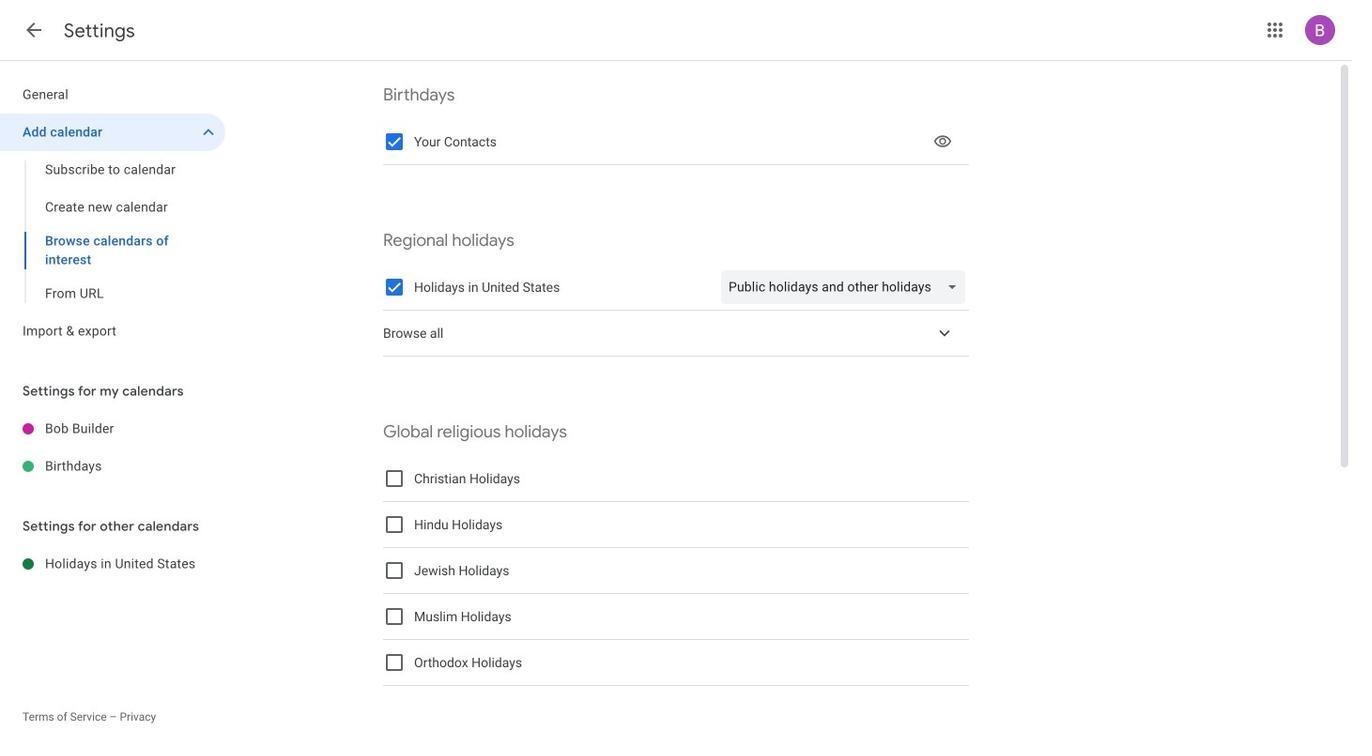 Task type: locate. For each thing, give the bounding box(es) containing it.
heading
[[64, 19, 135, 43]]

bob builder tree item
[[0, 411, 225, 448]]

add calendar tree item
[[0, 114, 225, 151]]

0 vertical spatial tree
[[0, 76, 225, 350]]

2 tree from the top
[[0, 411, 225, 486]]

1 vertical spatial tree
[[0, 411, 225, 486]]

None field
[[722, 265, 973, 310]]

group
[[0, 151, 225, 313]]

tree
[[0, 76, 225, 350], [0, 411, 225, 486]]



Task type: describe. For each thing, give the bounding box(es) containing it.
go back image
[[23, 19, 45, 41]]

holidays in united states tree item
[[0, 546, 225, 583]]

birthdays tree item
[[0, 448, 225, 486]]

1 tree from the top
[[0, 76, 225, 350]]



Task type: vqa. For each thing, say whether or not it's contained in the screenshot.
Bob Builder tree item
yes



